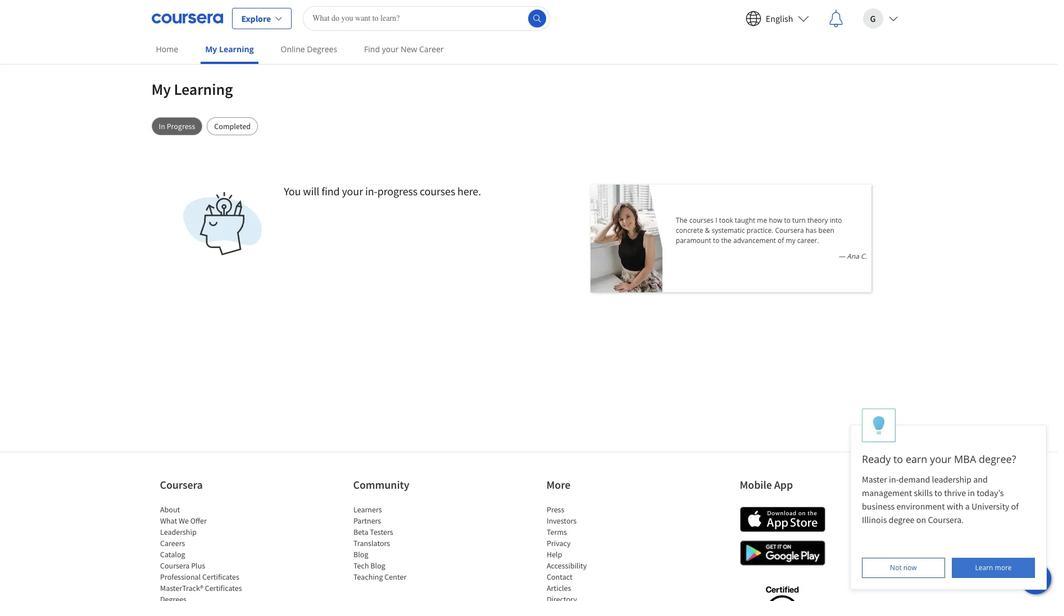 Task type: locate. For each thing, give the bounding box(es) containing it.
mba
[[954, 453, 976, 466]]

learn image
[[183, 185, 262, 264]]

coursera inside about what we offer leadership careers catalog coursera plus professional certificates mastertrack® certificates
[[160, 561, 189, 572]]

home
[[156, 44, 178, 55]]

tab list
[[151, 117, 907, 135]]

blog
[[353, 550, 368, 560], [370, 561, 385, 572]]

list item down mastertrack® certificates link
[[160, 595, 255, 602]]

turn
[[792, 216, 806, 225]]

my up in
[[151, 79, 171, 99]]

app
[[774, 478, 793, 492]]

3 list from the left
[[547, 505, 642, 602]]

the courses i took taught me how to turn theory into concrete & systematic practice. coursera has been paramount to the advancement of my career. — ana c.
[[676, 216, 867, 261]]

None search field
[[303, 6, 550, 31]]

1 vertical spatial certificates
[[205, 584, 242, 594]]

what
[[160, 516, 177, 527]]

1 vertical spatial my
[[151, 79, 171, 99]]

1 horizontal spatial in-
[[889, 474, 899, 486]]

list containing about
[[160, 505, 255, 602]]

c.
[[861, 252, 867, 261]]

list item down the articles
[[547, 595, 642, 602]]

translators link
[[353, 539, 390, 549]]

0 horizontal spatial my
[[151, 79, 171, 99]]

to
[[784, 216, 791, 225], [713, 236, 720, 246], [894, 453, 903, 466], [935, 488, 942, 499]]

list item for more
[[547, 595, 642, 602]]

explore button
[[232, 8, 292, 29]]

offer
[[190, 516, 206, 527]]

0 horizontal spatial courses
[[420, 184, 455, 198]]

What do you want to learn? text field
[[303, 6, 550, 31]]

1 horizontal spatial of
[[1011, 501, 1019, 513]]

blog up tech
[[353, 550, 368, 560]]

list item
[[160, 595, 255, 602], [547, 595, 642, 602]]

1 horizontal spatial blog
[[370, 561, 385, 572]]

0 horizontal spatial in-
[[365, 184, 377, 198]]

to right skills on the bottom right
[[935, 488, 942, 499]]

1 horizontal spatial my
[[205, 44, 217, 55]]

0 vertical spatial coursera
[[775, 226, 804, 235]]

not
[[890, 564, 902, 573]]

accessibility link
[[547, 561, 587, 572]]

2 vertical spatial coursera
[[160, 561, 189, 572]]

g button
[[854, 0, 907, 36]]

1 vertical spatial learning
[[174, 79, 233, 99]]

and
[[973, 474, 988, 486]]

find your new career
[[364, 44, 444, 55]]

coursera up the about link
[[160, 478, 203, 492]]

catalog link
[[160, 550, 185, 560]]

1 vertical spatial in-
[[889, 474, 899, 486]]

into
[[830, 216, 842, 225]]

advancement
[[733, 236, 776, 246]]

press link
[[547, 505, 564, 515]]

&
[[705, 226, 710, 235]]

to inside master in-demand leadership and management skills to thrive in today's business environment with a university of illinois degree on coursera.
[[935, 488, 942, 499]]

environment
[[897, 501, 945, 513]]

1 list item from the left
[[160, 595, 255, 602]]

2 list from the left
[[353, 505, 449, 583]]

in progress
[[159, 121, 195, 131]]

courses inside the courses i took taught me how to turn theory into concrete & systematic practice. coursera has been paramount to the advancement of my career. — ana c.
[[689, 216, 714, 225]]

not now
[[890, 564, 917, 573]]

courses up &
[[689, 216, 714, 225]]

careers link
[[160, 539, 185, 549]]

1 vertical spatial blog
[[370, 561, 385, 572]]

certificates down professional certificates link
[[205, 584, 242, 594]]

on
[[916, 515, 926, 526]]

download on the app store image
[[740, 507, 825, 533]]

leadership
[[160, 528, 196, 538]]

0 vertical spatial your
[[382, 44, 399, 55]]

0 horizontal spatial of
[[778, 236, 784, 246]]

0 vertical spatial certificates
[[202, 573, 239, 583]]

ready
[[862, 453, 891, 466]]

my learning up progress
[[151, 79, 233, 99]]

0 vertical spatial my
[[205, 44, 217, 55]]

1 horizontal spatial list
[[353, 505, 449, 583]]

alice element
[[850, 409, 1047, 591]]

learning
[[219, 44, 254, 55], [174, 79, 233, 99]]

0 horizontal spatial list
[[160, 505, 255, 602]]

1 list from the left
[[160, 505, 255, 602]]

1 horizontal spatial your
[[382, 44, 399, 55]]

0 vertical spatial learning
[[219, 44, 254, 55]]

blog up teaching center link at the bottom left
[[370, 561, 385, 572]]

taught
[[735, 216, 755, 225]]

courses
[[420, 184, 455, 198], [689, 216, 714, 225]]

my learning
[[205, 44, 254, 55], [151, 79, 233, 99]]

2 horizontal spatial your
[[930, 453, 952, 466]]

1 vertical spatial your
[[342, 184, 363, 198]]

find your new career link
[[360, 37, 448, 62]]

learners
[[353, 505, 382, 515]]

2 vertical spatial your
[[930, 453, 952, 466]]

in- up management
[[889, 474, 899, 486]]

list containing press
[[547, 505, 642, 602]]

learners link
[[353, 505, 382, 515]]

list
[[160, 505, 255, 602], [353, 505, 449, 583], [547, 505, 642, 602]]

learning down explore
[[219, 44, 254, 55]]

thrive
[[944, 488, 966, 499]]

0 vertical spatial blog
[[353, 550, 368, 560]]

your inside the alice element
[[930, 453, 952, 466]]

1 horizontal spatial courses
[[689, 216, 714, 225]]

coursera plus link
[[160, 561, 205, 572]]

my learning link
[[201, 37, 258, 64]]

coursera down catalog
[[160, 561, 189, 572]]

more
[[547, 478, 571, 492]]

privacy link
[[547, 539, 570, 549]]

management
[[862, 488, 912, 499]]

degree?
[[979, 453, 1016, 466]]

of inside master in-demand leadership and management skills to thrive in today's business environment with a university of illinois degree on coursera.
[[1011, 501, 1019, 513]]

partners link
[[353, 516, 381, 527]]

logo of certified b corporation image
[[759, 581, 805, 602]]

the
[[676, 216, 688, 225]]

completed
[[214, 121, 251, 131]]

0 horizontal spatial your
[[342, 184, 363, 198]]

tech
[[353, 561, 369, 572]]

learning up progress
[[174, 79, 233, 99]]

has
[[806, 226, 817, 235]]

0 horizontal spatial list item
[[160, 595, 255, 602]]

demand
[[899, 474, 930, 486]]

my down "coursera" image
[[205, 44, 217, 55]]

1 vertical spatial courses
[[689, 216, 714, 225]]

to left the the
[[713, 236, 720, 246]]

my learning down explore
[[205, 44, 254, 55]]

not now button
[[862, 559, 945, 579]]

to left the turn
[[784, 216, 791, 225]]

in- right find
[[365, 184, 377, 198]]

concrete
[[676, 226, 703, 235]]

career.
[[797, 236, 819, 246]]

catalog
[[160, 550, 185, 560]]

beta testers link
[[353, 528, 393, 538]]

list containing learners
[[353, 505, 449, 583]]

home link
[[151, 37, 183, 62]]

certificates
[[202, 573, 239, 583], [205, 584, 242, 594]]

2 horizontal spatial list
[[547, 505, 642, 602]]

1 horizontal spatial list item
[[547, 595, 642, 602]]

a
[[965, 501, 970, 513]]

online degrees link
[[276, 37, 342, 62]]

illinois
[[862, 515, 887, 526]]

of right university
[[1011, 501, 1019, 513]]

1 vertical spatial of
[[1011, 501, 1019, 513]]

certificates up mastertrack® certificates link
[[202, 573, 239, 583]]

in- inside master in-demand leadership and management skills to thrive in today's business environment with a university of illinois degree on coursera.
[[889, 474, 899, 486]]

list for more
[[547, 505, 642, 602]]

your for you
[[342, 184, 363, 198]]

2 list item from the left
[[547, 595, 642, 602]]

mastertrack®
[[160, 584, 203, 594]]

tech blog link
[[353, 561, 385, 572]]

lightbulb tip image
[[873, 416, 885, 436]]

coursera up my
[[775, 226, 804, 235]]

you will find your in-progress courses here.
[[284, 184, 481, 198]]

0 vertical spatial of
[[778, 236, 784, 246]]

courses left here. at the top of page
[[420, 184, 455, 198]]

of left my
[[778, 236, 784, 246]]

terms link
[[547, 528, 567, 538]]



Task type: describe. For each thing, give the bounding box(es) containing it.
—
[[839, 252, 845, 261]]

leadership link
[[160, 528, 196, 538]]

career
[[419, 44, 444, 55]]

investors
[[547, 516, 576, 527]]

master
[[862, 474, 887, 486]]

community
[[353, 478, 409, 492]]

mobile app
[[740, 478, 793, 492]]

list item for coursera
[[160, 595, 255, 602]]

me
[[757, 216, 767, 225]]

0 vertical spatial my learning
[[205, 44, 254, 55]]

skills
[[914, 488, 933, 499]]

more
[[995, 564, 1012, 573]]

progress
[[377, 184, 418, 198]]

about link
[[160, 505, 180, 515]]

blog link
[[353, 550, 368, 560]]

help
[[547, 550, 562, 560]]

earn
[[906, 453, 927, 466]]

learn more link
[[952, 559, 1035, 579]]

new
[[401, 44, 417, 55]]

learners partners beta testers translators blog tech blog teaching center
[[353, 505, 406, 583]]

learning inside my learning link
[[219, 44, 254, 55]]

get it on google play image
[[740, 541, 825, 566]]

0 horizontal spatial blog
[[353, 550, 368, 560]]

coursera inside the courses i took taught me how to turn theory into concrete & systematic practice. coursera has been paramount to the advancement of my career. — ana c.
[[775, 226, 804, 235]]

investors link
[[547, 516, 576, 527]]

1 vertical spatial coursera
[[160, 478, 203, 492]]

in progress button
[[151, 117, 202, 135]]

systematic
[[712, 226, 745, 235]]

professional
[[160, 573, 200, 583]]

theory
[[808, 216, 828, 225]]

in
[[159, 121, 165, 131]]

progress
[[167, 121, 195, 131]]

we
[[178, 516, 189, 527]]

contact link
[[547, 573, 572, 583]]

careers
[[160, 539, 185, 549]]

help link
[[547, 550, 562, 560]]

press
[[547, 505, 564, 515]]

the
[[721, 236, 732, 246]]

g
[[870, 13, 876, 24]]

online
[[281, 44, 305, 55]]

how
[[769, 216, 782, 225]]

privacy
[[547, 539, 570, 549]]

of inside the courses i took taught me how to turn theory into concrete & systematic practice. coursera has been paramount to the advancement of my career. — ana c.
[[778, 236, 784, 246]]

beta
[[353, 528, 368, 538]]

your for ready
[[930, 453, 952, 466]]

ready to earn your mba degree?
[[862, 453, 1016, 466]]

english button
[[737, 0, 818, 36]]

practice.
[[747, 226, 773, 235]]

explore
[[241, 13, 271, 24]]

translators
[[353, 539, 390, 549]]

chat with us image
[[1027, 570, 1045, 588]]

coursera.
[[928, 515, 964, 526]]

about
[[160, 505, 180, 515]]

teaching
[[353, 573, 383, 583]]

business
[[862, 501, 895, 513]]

center
[[384, 573, 406, 583]]

plus
[[191, 561, 205, 572]]

learn
[[975, 564, 993, 573]]

english
[[766, 13, 793, 24]]

learn more
[[975, 564, 1012, 573]]

accessibility
[[547, 561, 587, 572]]

degrees
[[307, 44, 337, 55]]

mobile
[[740, 478, 772, 492]]

1 vertical spatial my learning
[[151, 79, 233, 99]]

my
[[786, 236, 796, 246]]

here.
[[457, 184, 481, 198]]

0 vertical spatial courses
[[420, 184, 455, 198]]

terms
[[547, 528, 567, 538]]

articles link
[[547, 584, 571, 594]]

now
[[903, 564, 917, 573]]

find
[[322, 184, 340, 198]]

about what we offer leadership careers catalog coursera plus professional certificates mastertrack® certificates
[[160, 505, 242, 594]]

coursera image
[[151, 9, 223, 27]]

0 vertical spatial in-
[[365, 184, 377, 198]]

university
[[972, 501, 1009, 513]]

completed button
[[207, 117, 258, 135]]

what we offer link
[[160, 516, 206, 527]]

i
[[715, 216, 717, 225]]

list for community
[[353, 505, 449, 583]]

articles
[[547, 584, 571, 594]]

leadership
[[932, 474, 972, 486]]

teaching center link
[[353, 573, 406, 583]]

to left earn
[[894, 453, 903, 466]]

contact
[[547, 573, 572, 583]]

partners
[[353, 516, 381, 527]]

been
[[819, 226, 834, 235]]

find
[[364, 44, 380, 55]]

will
[[303, 184, 319, 198]]

degree
[[889, 515, 915, 526]]

list for coursera
[[160, 505, 255, 602]]

ana
[[847, 252, 859, 261]]

tab list containing in progress
[[151, 117, 907, 135]]



Task type: vqa. For each thing, say whether or not it's contained in the screenshot.
"information"
no



